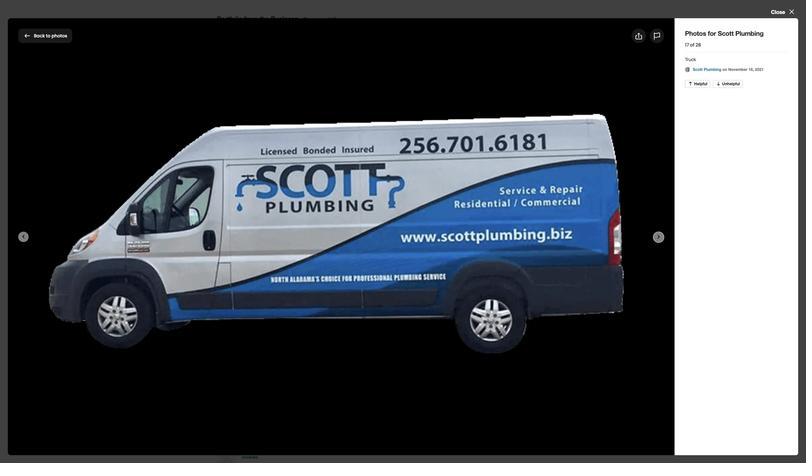 Task type: describe. For each thing, give the bounding box(es) containing it.
november
[[728, 67, 748, 72]]

services offered
[[217, 316, 266, 324]]

1 vertical spatial &
[[240, 229, 244, 237]]

truck
[[685, 57, 696, 62]]

0 horizontal spatial photos for scott plumbing
[[18, 30, 130, 41]]

to
[[46, 33, 50, 39]]

photo of scott plumbing - huntsville, al, us. new sewer line replacement with clean out image
[[287, 246, 352, 295]]

business
[[266, 201, 287, 207]]

& inside family-owned & operated
[[305, 201, 308, 207]]

2 horizontal spatial scott
[[718, 29, 734, 37]]

discounts_available image
[[229, 176, 242, 189]]

portfolio from the business element
[[207, 3, 464, 138]]

1 horizontal spatial plumbing
[[704, 67, 722, 72]]

see all 28 photos link
[[407, 229, 460, 237]]

helpful
[[694, 81, 708, 86]]

1 horizontal spatial photos for scott plumbing
[[685, 29, 764, 37]]

4
[[217, 132, 219, 138]]

discounts
[[223, 193, 247, 199]]

24 arrow right v2 image
[[452, 229, 460, 237]]

16,
[[749, 67, 754, 72]]

videos
[[246, 229, 265, 237]]

next image
[[449, 266, 456, 274]]

sponsored
[[303, 16, 330, 22]]

16 nothelpful v2 image
[[716, 81, 721, 86]]

highlights from the business
[[217, 160, 303, 168]]

8
[[265, 193, 268, 199]]

family-owned & operated
[[301, 193, 334, 207]]

24 flag v2 image
[[653, 32, 661, 40]]

17 of 28
[[685, 42, 701, 48]]

2021
[[755, 67, 764, 72]]

scott plumbing on november 16, 2021
[[693, 67, 764, 72]]

workmanship_guaranteed image
[[435, 176, 448, 189]]

2 horizontal spatial photos
[[654, 32, 672, 39]]

0 horizontal spatial plumbing
[[90, 30, 130, 41]]

services
[[217, 316, 242, 324]]

years_in_business image
[[270, 176, 283, 189]]

1 horizontal spatial photos
[[432, 230, 450, 236]]

operated
[[310, 201, 331, 207]]

business for highlights from the business
[[275, 160, 303, 168]]

scott plumbing link
[[693, 67, 723, 72]]

by for verified
[[292, 318, 298, 324]]

unhelpful button
[[713, 80, 743, 88]]

professionals
[[344, 201, 375, 207]]

helpful button
[[685, 80, 711, 88]]

portfolio from the business
[[217, 15, 298, 22]]

photo of scott plumbing - huntsville, al, us. new shower valve installation along with ada grab bars done in conjunction with our sister company, scott kitchen and bath renovation. image
[[217, 246, 282, 295]]

16 checkmark badged v2 image
[[323, 318, 328, 324]]

all
[[418, 230, 424, 236]]

photos inside button
[[52, 33, 67, 39]]

see
[[407, 230, 417, 236]]

available
[[387, 193, 407, 199]]

16 helpful v2 image
[[688, 81, 693, 86]]

certified professionals
[[344, 193, 375, 207]]

previous image
[[221, 266, 228, 274]]

workmanship guaranteed
[[426, 193, 458, 207]]

verified by business
[[272, 318, 322, 324]]

close
[[771, 9, 785, 15]]

in 7 reviews
[[242, 448, 452, 460]]

1 horizontal spatial scott
[[693, 67, 703, 72]]

8 years in business
[[265, 193, 288, 207]]

certified_professionals image
[[353, 176, 366, 189]]

24 add photo v2 image
[[632, 32, 640, 40]]

certified
[[349, 193, 369, 199]]

appointment
[[386, 201, 415, 207]]

back to photos
[[34, 33, 67, 39]]

workmanship
[[426, 193, 458, 199]]

add photos
[[643, 32, 672, 39]]

discounts available
[[223, 193, 247, 207]]

owned
[[319, 193, 334, 199]]

available by appointment
[[386, 193, 415, 207]]



Task type: locate. For each thing, give the bounding box(es) containing it.
1 horizontal spatial 28
[[696, 42, 701, 48]]

family_owned_operated image
[[311, 176, 324, 189]]

see all 28 photos
[[407, 230, 450, 236]]

available
[[225, 201, 245, 207]]

28
[[696, 42, 701, 48], [425, 230, 431, 236]]

from
[[244, 15, 258, 22], [249, 160, 263, 168]]

24 share v2 image
[[635, 32, 643, 40]]

& down the family-
[[305, 201, 308, 207]]

28 right of
[[696, 42, 701, 48]]

back
[[34, 33, 45, 39]]

2 vertical spatial business
[[299, 318, 322, 324]]

0 horizontal spatial photos
[[52, 33, 67, 39]]

photos & videos element
[[0, 0, 806, 463]]

28 for all
[[425, 230, 431, 236]]

southern 1. image
[[217, 448, 236, 463]]

previous photo image
[[20, 233, 27, 241]]

16 info v2 image
[[332, 17, 337, 22]]

by
[[409, 193, 415, 199], [292, 318, 298, 324]]

0 horizontal spatial for
[[51, 30, 62, 41]]

2 horizontal spatial plumbing
[[736, 29, 764, 37]]

0 vertical spatial the
[[260, 15, 269, 22]]

portfolio
[[217, 15, 242, 22]]

28 for of
[[696, 42, 701, 48]]

reviews
[[242, 454, 258, 460]]

business inside "element"
[[271, 15, 298, 22]]

the for highlights
[[264, 160, 274, 168]]

by for available
[[409, 193, 415, 199]]

from inside "element"
[[244, 15, 258, 22]]

from right "highlights"
[[249, 160, 263, 168]]

photos for scott plumbing
[[685, 29, 764, 37], [18, 30, 130, 41]]

in inside 8 years in business
[[284, 193, 288, 199]]

photos right the to
[[52, 33, 67, 39]]

the
[[260, 15, 269, 22], [264, 160, 274, 168]]

by right the verified
[[292, 318, 298, 324]]

1 vertical spatial the
[[264, 160, 274, 168]]

&
[[305, 201, 308, 207], [240, 229, 244, 237]]

& left videos
[[240, 229, 244, 237]]

photos inside galloway renovation 4 photos
[[221, 132, 235, 138]]

available_by_appointment image
[[394, 176, 407, 189]]

1 vertical spatial by
[[292, 318, 298, 324]]

close button
[[771, 8, 796, 16]]

in 7 reviews button
[[242, 448, 452, 460]]

24 arrow left v2 image
[[23, 32, 31, 40]]

1 vertical spatial in
[[444, 448, 448, 453]]

photos
[[685, 29, 706, 37], [18, 30, 48, 41], [221, 132, 235, 138], [217, 229, 238, 237]]

galloway renovation 4 photos
[[217, 123, 269, 138]]

next photo image
[[655, 233, 663, 241]]

scott
[[718, 29, 734, 37], [65, 30, 87, 41], [693, 67, 703, 72]]

0 horizontal spatial by
[[292, 318, 298, 324]]

0 vertical spatial by
[[409, 193, 415, 199]]

by inside available by appointment
[[409, 193, 415, 199]]

years
[[270, 193, 282, 199]]

guaranteed
[[429, 201, 455, 207]]

photos
[[654, 32, 672, 39], [52, 33, 67, 39], [432, 230, 450, 236]]

28 right all
[[425, 230, 431, 236]]

0 vertical spatial in
[[284, 193, 288, 199]]

info icon image
[[305, 162, 310, 167], [305, 162, 310, 167]]

photos left 24 arrow right v2 icon
[[432, 230, 450, 236]]

photos & videos
[[217, 229, 265, 237]]

from right the portfolio
[[244, 15, 258, 22]]

galloway
[[217, 123, 240, 130]]

1 vertical spatial from
[[249, 160, 263, 168]]

in left 7
[[444, 448, 448, 453]]

offered
[[244, 316, 266, 324]]

1 vertical spatial business
[[275, 160, 303, 168]]

photos right add
[[654, 32, 672, 39]]

1 horizontal spatial for
[[708, 29, 716, 37]]

in
[[284, 193, 288, 199], [444, 448, 448, 453]]

business left "16 checkmark badged v2" image
[[299, 318, 322, 324]]

1 vertical spatial 28
[[425, 230, 431, 236]]

business up years_in_business image
[[275, 160, 303, 168]]

from for portfolio
[[244, 15, 258, 22]]

17
[[685, 42, 689, 48]]

0 vertical spatial business
[[271, 15, 298, 22]]

0 vertical spatial from
[[244, 15, 258, 22]]

renovation
[[241, 123, 269, 130]]

by up appointment
[[409, 193, 415, 199]]

1 horizontal spatial &
[[305, 201, 308, 207]]

family-
[[301, 193, 319, 199]]

business for portfolio from the business
[[271, 15, 298, 22]]

1 horizontal spatial by
[[409, 193, 415, 199]]

for
[[708, 29, 716, 37], [51, 30, 62, 41]]

1 horizontal spatial in
[[444, 448, 448, 453]]

in right years
[[284, 193, 288, 199]]

business
[[271, 15, 298, 22], [275, 160, 303, 168], [299, 318, 322, 324]]

Search photos text field
[[682, 29, 788, 42]]

the for portfolio
[[260, 15, 269, 22]]

0 horizontal spatial scott
[[65, 30, 87, 41]]

0 vertical spatial &
[[305, 201, 308, 207]]

add
[[643, 32, 653, 39]]

photo of scott plumbing - huntsville, al, us. replacement 50 gal rheem water heater in garage. image
[[358, 246, 423, 295]]

on
[[723, 67, 727, 72]]

from for highlights
[[249, 160, 263, 168]]

24 close v2 image
[[788, 8, 796, 16]]

7
[[449, 448, 452, 453]]

in inside in 7 reviews
[[444, 448, 448, 453]]

back to photos button
[[18, 29, 72, 43]]

unhelpful
[[722, 81, 740, 86]]

0 horizontal spatial in
[[284, 193, 288, 199]]

add photos link
[[627, 29, 678, 43]]

verified
[[272, 318, 290, 324]]

the inside "element"
[[260, 15, 269, 22]]

highlights
[[217, 160, 247, 168]]

0 horizontal spatial 28
[[425, 230, 431, 236]]

0 horizontal spatial &
[[240, 229, 244, 237]]

of
[[690, 42, 695, 48]]

plumbing
[[736, 29, 764, 37], [90, 30, 130, 41], [704, 67, 722, 72]]

business left "sponsored"
[[271, 15, 298, 22]]

0 vertical spatial 28
[[696, 42, 701, 48]]



Task type: vqa. For each thing, say whether or not it's contained in the screenshot.
from
yes



